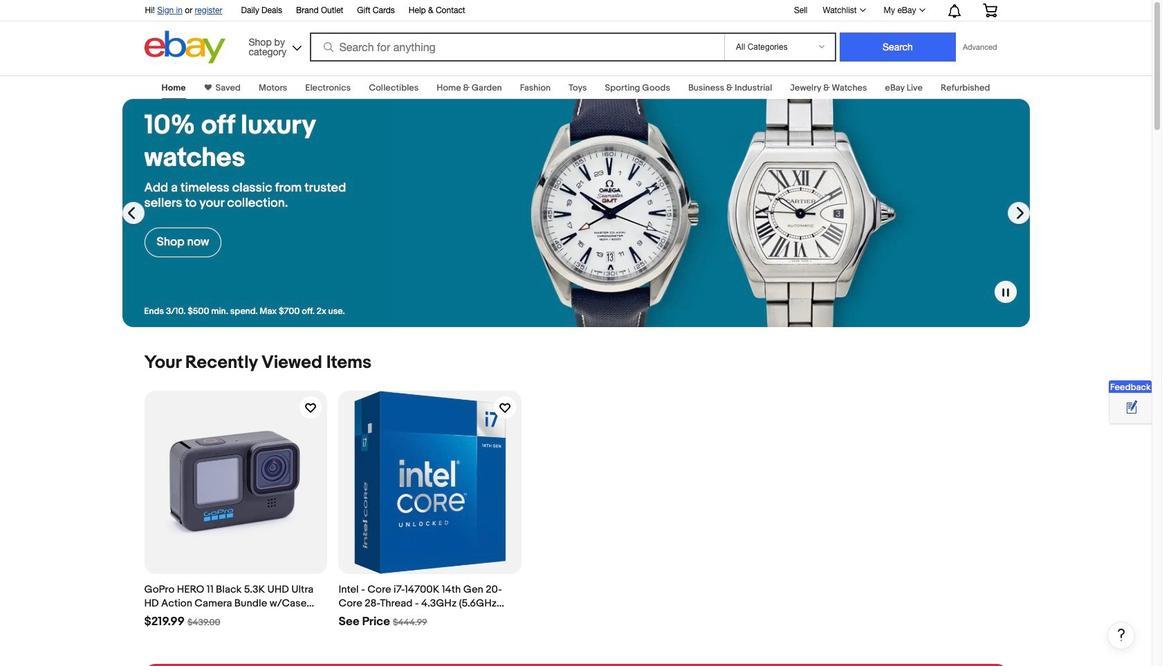 Task type: vqa. For each thing, say whether or not it's contained in the screenshot.
text field
yes



Task type: locate. For each thing, give the bounding box(es) containing it.
watchlist image
[[860, 8, 866, 12]]

None submit
[[840, 33, 956, 62]]

None text field
[[339, 615, 390, 630]]

main content
[[0, 67, 1152, 666]]

my ebay image
[[919, 8, 926, 12]]

previous price $444.99 text field
[[393, 617, 427, 628]]

banner
[[137, 0, 1008, 67]]

None text field
[[144, 615, 185, 630]]



Task type: describe. For each thing, give the bounding box(es) containing it.
help, opens dialogs image
[[1115, 628, 1129, 642]]

account navigation
[[137, 0, 1008, 21]]

your shopping cart image
[[982, 3, 998, 17]]

Search for anything text field
[[312, 34, 722, 60]]

previous price $439.00 text field
[[187, 617, 220, 628]]



